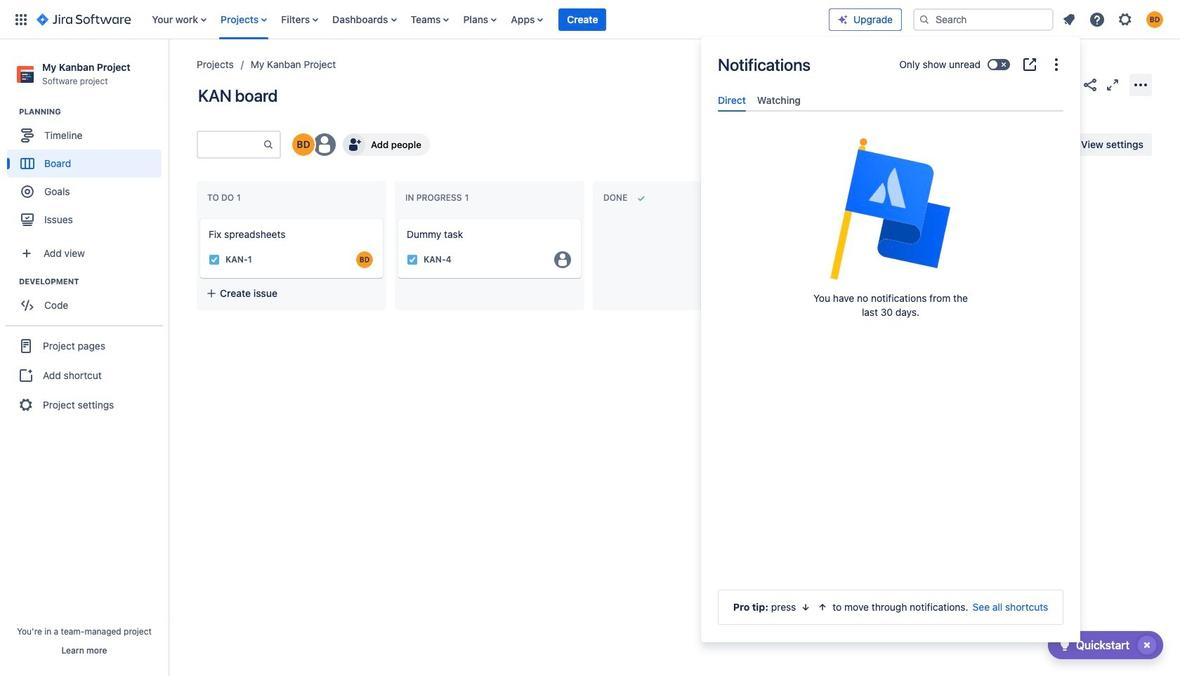 Task type: describe. For each thing, give the bounding box(es) containing it.
your profile and settings image
[[1147, 11, 1164, 28]]

dismiss quickstart image
[[1136, 635, 1159, 657]]

more image
[[1049, 56, 1065, 73]]

search image
[[919, 14, 930, 25]]

goal image
[[21, 186, 34, 198]]

2 vertical spatial group
[[6, 326, 163, 425]]

sidebar navigation image
[[153, 56, 184, 84]]

arrow down image
[[801, 602, 812, 614]]

primary element
[[8, 0, 829, 39]]

arrow up image
[[818, 602, 829, 614]]

1 horizontal spatial list
[[1057, 7, 1172, 32]]

development image
[[2, 274, 19, 290]]

0 horizontal spatial list
[[145, 0, 829, 39]]

help image
[[1089, 11, 1106, 28]]

heading for group related to development icon
[[19, 276, 168, 288]]

group for planning icon
[[7, 106, 168, 238]]

check image
[[1057, 637, 1074, 654]]

Search field
[[914, 8, 1054, 31]]

open notifications in a new tab image
[[1022, 56, 1039, 73]]

planning image
[[2, 103, 19, 120]]

more actions image
[[1133, 76, 1150, 93]]



Task type: locate. For each thing, give the bounding box(es) containing it.
2 heading from the top
[[19, 276, 168, 288]]

Search this board text field
[[198, 132, 263, 157]]

create issue image
[[389, 209, 406, 226]]

settings image
[[1117, 11, 1134, 28]]

to do element
[[207, 193, 244, 203]]

appswitcher icon image
[[13, 11, 30, 28]]

list
[[145, 0, 829, 39], [1057, 7, 1172, 32]]

jira software image
[[37, 11, 131, 28], [37, 11, 131, 28]]

tab list
[[713, 89, 1070, 112]]

task image
[[407, 254, 418, 266]]

import image
[[893, 136, 910, 153]]

1 vertical spatial heading
[[19, 276, 168, 288]]

task image
[[209, 254, 220, 266]]

in progress element
[[406, 193, 472, 203]]

list item
[[559, 0, 607, 39]]

add people image
[[346, 136, 363, 153]]

group
[[7, 106, 168, 238], [7, 276, 168, 324], [6, 326, 163, 425]]

None search field
[[914, 8, 1054, 31]]

group for development icon
[[7, 276, 168, 324]]

0 vertical spatial group
[[7, 106, 168, 238]]

0 vertical spatial heading
[[19, 106, 168, 117]]

heading
[[19, 106, 168, 117], [19, 276, 168, 288]]

heading for group related to planning icon
[[19, 106, 168, 117]]

dialog
[[701, 37, 1081, 643]]

1 heading from the top
[[19, 106, 168, 117]]

1 vertical spatial group
[[7, 276, 168, 324]]

banner
[[0, 0, 1181, 39]]

sidebar element
[[0, 39, 169, 677]]

enter full screen image
[[1105, 76, 1122, 93]]

create issue image
[[190, 209, 207, 226]]

tab panel
[[713, 112, 1070, 125]]

notifications image
[[1061, 11, 1078, 28]]

star kan board image
[[1060, 76, 1077, 93]]



